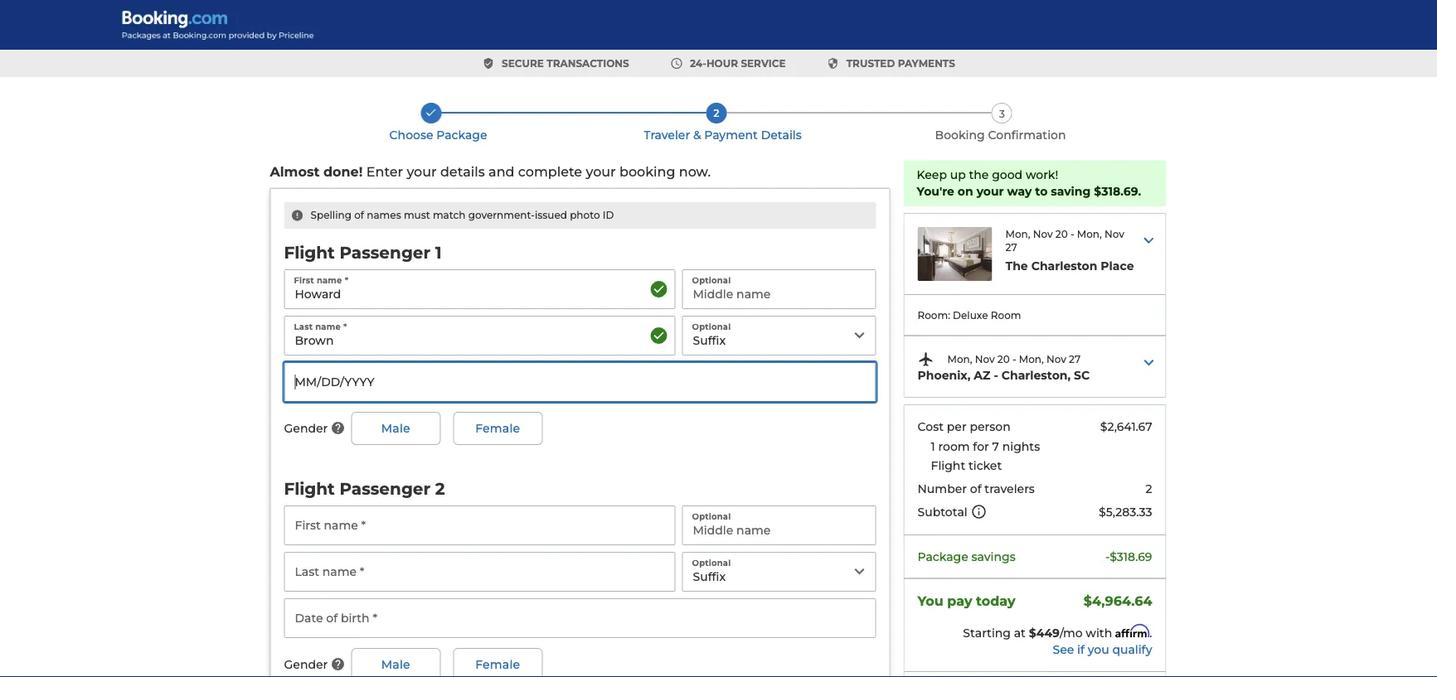 Task type: locate. For each thing, give the bounding box(es) containing it.
names
[[367, 209, 401, 221]]

name for first
[[317, 275, 342, 285]]

27
[[1005, 242, 1017, 254], [1069, 354, 1081, 366]]

female
[[475, 421, 520, 436], [475, 658, 520, 672]]

mon,
[[1005, 228, 1030, 240], [1077, 228, 1102, 240], [947, 354, 972, 366], [1019, 354, 1044, 366]]

your down the on the top of page
[[977, 184, 1004, 198]]

24-hour service
[[690, 57, 786, 69]]

passenger
[[340, 242, 430, 262], [340, 478, 430, 499]]

0 vertical spatial of
[[354, 209, 364, 221]]

0 vertical spatial input success image
[[649, 279, 669, 299]]

your up id
[[586, 164, 616, 180]]

20 up phoenix, az - charleston, sc
[[997, 354, 1010, 366]]

of up toggle tooltip icon in the right of the page
[[970, 482, 982, 496]]

2
[[714, 107, 719, 119], [435, 478, 445, 499], [1146, 482, 1152, 496]]

1 horizontal spatial 20
[[1055, 228, 1068, 240]]

at
[[1014, 627, 1026, 641]]

2 optional from the top
[[692, 322, 731, 332]]

your for keep up the good work!
[[977, 184, 1004, 198]]

room:
[[918, 309, 950, 321]]

1 vertical spatial input success image
[[649, 326, 669, 346]]

1 vertical spatial 1
[[931, 439, 935, 453]]

match
[[433, 209, 466, 221]]

name for last
[[315, 322, 341, 332]]

1 horizontal spatial 1
[[931, 439, 935, 453]]

27 up sc
[[1069, 354, 1081, 366]]

1 down match
[[435, 242, 442, 262]]

- up the charleston
[[1071, 228, 1074, 240]]

1 vertical spatial name
[[315, 322, 341, 332]]

7
[[992, 439, 999, 453]]

0 vertical spatial 27
[[1005, 242, 1017, 254]]

booking
[[619, 164, 675, 180]]

flight for flight passenger 1
[[284, 242, 335, 262]]

done!
[[323, 164, 363, 180]]

room
[[938, 439, 970, 453]]

* down flight passenger 1
[[345, 275, 348, 285]]

2 up $5,283.33
[[1146, 482, 1152, 496]]

spelling of names must match government-issued photo id
[[311, 209, 614, 221]]

Second flight passenger's first name text field
[[284, 506, 675, 546]]

the
[[1005, 259, 1028, 273]]

0 vertical spatial passenger
[[340, 242, 430, 262]]

gender
[[284, 422, 328, 436], [284, 658, 328, 672]]

nov up charleston,
[[1046, 354, 1066, 366]]

4 optional from the top
[[692, 558, 731, 568]]

0 horizontal spatial 1
[[435, 242, 442, 262]]

deluxe
[[953, 309, 988, 321]]

1 passenger from the top
[[340, 242, 430, 262]]

0 vertical spatial 20
[[1055, 228, 1068, 240]]

must
[[404, 209, 430, 221]]

for
[[973, 439, 989, 453]]

saving
[[1051, 184, 1091, 198]]

0 vertical spatial female
[[475, 421, 520, 436]]

name right first
[[317, 275, 342, 285]]

work!
[[1026, 168, 1058, 182]]

0 vertical spatial package
[[436, 128, 487, 142]]

package up details
[[436, 128, 487, 142]]

1 vertical spatial male
[[381, 658, 410, 672]]

choose package
[[389, 128, 487, 142]]

1 vertical spatial of
[[970, 482, 982, 496]]

/mo
[[1060, 627, 1083, 641]]

1 vertical spatial flight
[[931, 459, 965, 473]]

27 up the
[[1005, 242, 1017, 254]]

first
[[294, 275, 314, 285]]

1 input success image from the top
[[649, 279, 669, 299]]

if
[[1077, 643, 1085, 657]]

almost done! enter your details and complete your booking now.
[[270, 164, 711, 180]]

1 horizontal spatial your
[[586, 164, 616, 180]]

0 vertical spatial *
[[345, 275, 348, 285]]

nov up the charleston
[[1033, 228, 1053, 240]]

almost
[[270, 164, 320, 180]]

travelers
[[985, 482, 1035, 496]]

0 horizontal spatial 20
[[997, 354, 1010, 366]]

0 horizontal spatial 27
[[1005, 242, 1017, 254]]

male
[[381, 421, 410, 436], [381, 658, 410, 672]]

2 female from the top
[[475, 658, 520, 672]]

subtotal
[[918, 505, 968, 520]]

nov up az
[[975, 354, 995, 366]]

1 horizontal spatial of
[[970, 482, 982, 496]]

2 passenger from the top
[[340, 478, 430, 499]]

cost per person
[[918, 420, 1011, 434]]

-
[[1071, 228, 1074, 240], [1012, 354, 1016, 366], [994, 369, 998, 383], [1106, 550, 1110, 564]]

1 vertical spatial gender
[[284, 658, 328, 672]]

2 vertical spatial flight
[[284, 478, 335, 499]]

2 male from the top
[[381, 658, 410, 672]]

charleston
[[1031, 259, 1097, 273]]

on
[[958, 184, 973, 198]]

1 optional from the top
[[692, 275, 731, 285]]

20
[[1055, 228, 1068, 240], [997, 354, 1010, 366]]

1 gender from the top
[[284, 422, 328, 436]]

0 vertical spatial male
[[381, 421, 410, 436]]

photo
[[570, 209, 600, 221]]

cost
[[918, 420, 944, 434]]

1 male from the top
[[381, 421, 410, 436]]

female for 2
[[475, 658, 520, 672]]

Second flight passenger's date of birth telephone field
[[284, 599, 876, 639]]

package savings
[[918, 550, 1016, 564]]

keep up the good work! you're on your way to saving $318.69.
[[917, 168, 1141, 198]]

20 up the charleston
[[1055, 228, 1068, 240]]

First flight passenger's date of birth telephone field
[[284, 362, 876, 402]]

name right last in the top left of the page
[[315, 322, 341, 332]]

charleston,
[[1002, 369, 1071, 383]]

choose
[[389, 128, 433, 142]]

details
[[440, 164, 485, 180]]

1 vertical spatial passenger
[[340, 478, 430, 499]]

0 horizontal spatial of
[[354, 209, 364, 221]]

input success image for last name *
[[649, 326, 669, 346]]

1 vertical spatial 20
[[997, 354, 1010, 366]]

your inside keep up the good work! you're on your way to saving $318.69.
[[977, 184, 1004, 198]]

gender for flight passenger 1
[[284, 422, 328, 436]]

20 inside mon, nov 20 - mon, nov 27 the charleston place
[[1055, 228, 1068, 240]]

2 horizontal spatial your
[[977, 184, 1004, 198]]

name
[[317, 275, 342, 285], [315, 322, 341, 332]]

of left "names"
[[354, 209, 364, 221]]

booking.com packages image
[[121, 10, 315, 40]]

with
[[1086, 627, 1112, 641]]

details
[[761, 128, 802, 142]]

0 vertical spatial 1
[[435, 242, 442, 262]]

0 horizontal spatial your
[[407, 164, 437, 180]]

1 down cost
[[931, 439, 935, 453]]

of for spelling
[[354, 209, 364, 221]]

2 gender from the top
[[284, 658, 328, 672]]

input success image
[[649, 279, 669, 299], [649, 326, 669, 346]]

nov
[[1033, 228, 1053, 240], [1105, 228, 1124, 240], [975, 354, 995, 366], [1046, 354, 1066, 366]]

of
[[354, 209, 364, 221], [970, 482, 982, 496]]

0 vertical spatial name
[[317, 275, 342, 285]]

1 female from the top
[[475, 421, 520, 436]]

mon, up the charleston
[[1077, 228, 1102, 240]]

2 input success image from the top
[[649, 326, 669, 346]]

Optional text field
[[682, 506, 876, 546]]

phoenix,
[[918, 369, 971, 383]]

1 vertical spatial female
[[475, 658, 520, 672]]

20 for mon, nov 20 - mon, nov 27
[[997, 354, 1010, 366]]

affirm
[[1115, 625, 1150, 639]]

1
[[435, 242, 442, 262], [931, 439, 935, 453]]

your
[[407, 164, 437, 180], [586, 164, 616, 180], [977, 184, 1004, 198]]

package down subtotal on the right bottom of the page
[[918, 550, 968, 564]]

mon, up charleston,
[[1019, 354, 1044, 366]]

1 horizontal spatial 27
[[1069, 354, 1081, 366]]

traveler
[[644, 128, 690, 142]]

20 for mon, nov 20 - mon, nov 27 the charleston place
[[1055, 228, 1068, 240]]

hour
[[706, 57, 738, 69]]

optional
[[692, 275, 731, 285], [692, 322, 731, 332], [692, 512, 731, 522], [692, 558, 731, 568]]

up
[[950, 168, 966, 182]]

your right enter
[[407, 164, 437, 180]]

2 up traveler & payment details
[[714, 107, 719, 119]]

1 vertical spatial *
[[343, 322, 347, 332]]

* right last in the top left of the page
[[343, 322, 347, 332]]

passenger for 2
[[340, 478, 430, 499]]

27 inside mon, nov 20 - mon, nov 27 the charleston place
[[1005, 242, 1017, 254]]

2 up second flight passenger's first name text box
[[435, 478, 445, 499]]

1 vertical spatial 27
[[1069, 354, 1081, 366]]

0 vertical spatial flight
[[284, 242, 335, 262]]

* for first name *
[[345, 275, 348, 285]]

booking confirmation
[[935, 128, 1066, 142]]

female for 1
[[475, 421, 520, 436]]

to
[[1035, 184, 1048, 198]]

$318.69
[[1110, 550, 1152, 564]]

1 vertical spatial package
[[918, 550, 968, 564]]

you
[[1088, 643, 1109, 657]]

package
[[436, 128, 487, 142], [918, 550, 968, 564]]

keep
[[917, 168, 947, 182]]

3
[[999, 108, 1005, 120]]

issued
[[535, 209, 567, 221]]

0 vertical spatial gender
[[284, 422, 328, 436]]



Task type: describe. For each thing, give the bounding box(es) containing it.
- inside mon, nov 20 - mon, nov 27 the charleston place
[[1071, 228, 1074, 240]]

hotel image image
[[918, 227, 992, 281]]

$449
[[1029, 627, 1060, 641]]

gender for flight passenger 2
[[284, 658, 328, 672]]

spelling
[[311, 209, 352, 221]]

mon, nov 20 - mon, nov 27
[[947, 354, 1081, 366]]

27 for mon, nov 20 - mon, nov 27
[[1069, 354, 1081, 366]]

last
[[294, 322, 313, 332]]

- up phoenix, az - charleston, sc
[[1012, 354, 1016, 366]]

the
[[969, 168, 989, 182]]

see
[[1053, 643, 1074, 657]]

mon, nov 20 - mon, nov 27 the charleston place
[[1005, 228, 1134, 273]]

payment
[[704, 128, 758, 142]]

1 horizontal spatial 2
[[714, 107, 719, 119]]

First name * text field
[[284, 270, 675, 309]]

number of travelers
[[918, 482, 1035, 496]]

you're
[[917, 184, 954, 198]]

secure transactions
[[502, 57, 629, 69]]

2 horizontal spatial 2
[[1146, 482, 1152, 496]]

savings
[[971, 550, 1016, 564]]

- right az
[[994, 369, 998, 383]]

trusted
[[846, 57, 895, 69]]

male for 1
[[381, 421, 410, 436]]

traveler & payment details
[[644, 128, 802, 142]]

starting at $449 /mo with affirm . see if you qualify
[[963, 625, 1152, 657]]

of for number
[[970, 482, 982, 496]]

trusted payments
[[846, 57, 955, 69]]

booking
[[935, 128, 985, 142]]

your for almost done!
[[586, 164, 616, 180]]

you
[[918, 594, 944, 610]]

number
[[918, 482, 967, 496]]

service
[[741, 57, 786, 69]]

government-
[[468, 209, 535, 221]]

confirmation
[[988, 128, 1066, 142]]

1 inside 1 room  for 7 nights flight ticket
[[931, 439, 935, 453]]

today
[[976, 594, 1016, 610]]

$4,964.64
[[1084, 594, 1152, 610]]

person
[[970, 420, 1011, 434]]

room: deluxe room
[[918, 309, 1021, 321]]

complete
[[518, 164, 582, 180]]

mon, up the
[[1005, 228, 1030, 240]]

input success image for first name *
[[649, 279, 669, 299]]

flight inside 1 room  for 7 nights flight ticket
[[931, 459, 965, 473]]

mon, up phoenix,
[[947, 354, 972, 366]]

good
[[992, 168, 1023, 182]]

male for 2
[[381, 658, 410, 672]]

flight passenger 2
[[284, 478, 445, 499]]

see if you qualify link
[[904, 642, 1152, 658]]

0 horizontal spatial 2
[[435, 478, 445, 499]]

first name *
[[294, 275, 348, 285]]

secure
[[502, 57, 544, 69]]

passenger for 1
[[340, 242, 430, 262]]

starting
[[963, 627, 1011, 641]]

enter
[[366, 164, 403, 180]]

az
[[974, 369, 991, 383]]

last name *
[[294, 322, 347, 332]]

1 horizontal spatial package
[[918, 550, 968, 564]]

qualify
[[1112, 643, 1152, 657]]

toggle tooltip image
[[971, 504, 987, 520]]

$5,283.33
[[1099, 505, 1152, 520]]

Last name * text field
[[284, 316, 675, 356]]

24-
[[690, 57, 706, 69]]

you pay today
[[918, 594, 1016, 610]]

pay
[[947, 594, 972, 610]]

sc
[[1074, 369, 1090, 383]]

nights
[[1002, 439, 1040, 453]]

* for last name *
[[343, 322, 347, 332]]

room
[[991, 309, 1021, 321]]

flights image
[[918, 351, 934, 368]]

place
[[1101, 259, 1134, 273]]

3 optional from the top
[[692, 512, 731, 522]]

-$318.69
[[1106, 550, 1152, 564]]

0 horizontal spatial package
[[436, 128, 487, 142]]

per
[[947, 420, 967, 434]]

phoenix, az - charleston, sc
[[918, 369, 1090, 383]]

flight for flight passenger 2
[[284, 478, 335, 499]]

27 for mon, nov 20 - mon, nov 27 the charleston place
[[1005, 242, 1017, 254]]

- up $4,964.64 at the right of the page
[[1106, 550, 1110, 564]]

transactions
[[547, 57, 629, 69]]

.
[[1150, 627, 1152, 641]]

$318.69.
[[1094, 184, 1141, 198]]

&
[[693, 128, 701, 142]]

way
[[1007, 184, 1032, 198]]

and
[[489, 164, 515, 180]]

now.
[[679, 164, 711, 180]]

payments
[[898, 57, 955, 69]]

Second flight passenger's last name text field
[[284, 552, 675, 592]]

nov up 'place'
[[1105, 228, 1124, 240]]

Optional text field
[[682, 270, 876, 309]]

$2,641.67
[[1100, 420, 1152, 434]]



Task type: vqa. For each thing, say whether or not it's contained in the screenshot.
'1 room  for 7 nights Flight ticket'
yes



